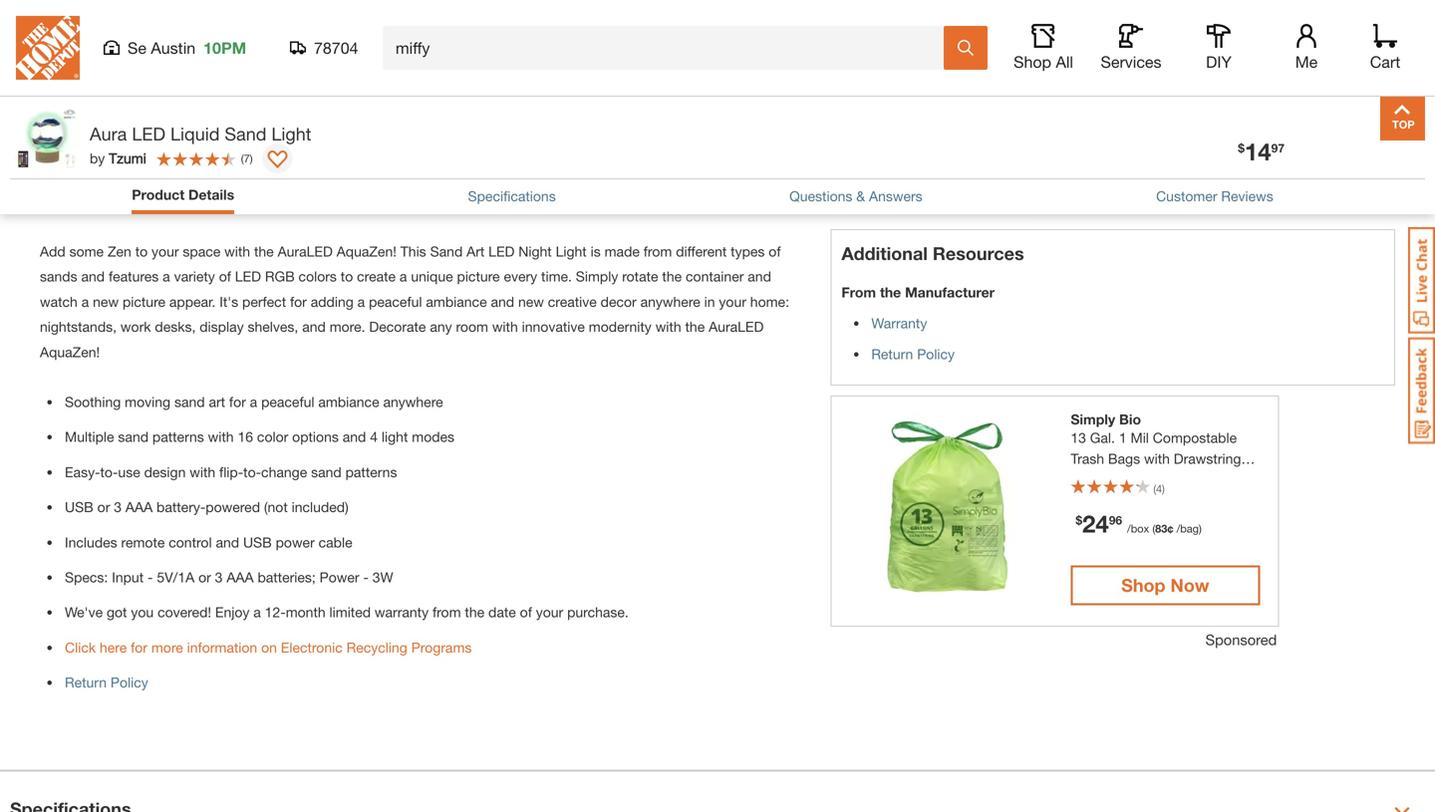 Task type: vqa. For each thing, say whether or not it's contained in the screenshot.
the bottommost for
yes



Task type: locate. For each thing, give the bounding box(es) containing it.
1 horizontal spatial anywhere
[[641, 294, 701, 310]]

return
[[872, 346, 914, 362], [65, 675, 107, 691]]

details right product image
[[83, 129, 142, 150]]

the right rotate
[[663, 268, 682, 285]]

1 vertical spatial sand
[[118, 429, 149, 445]]

0 horizontal spatial $
[[1076, 513, 1083, 527]]

details up space
[[188, 186, 234, 203]]

1 horizontal spatial from
[[644, 243, 672, 260]]

0 horizontal spatial shop
[[1014, 52, 1052, 71]]

product details
[[10, 129, 142, 150], [132, 186, 234, 203]]

policy down here
[[111, 675, 148, 691]]

diy button
[[1188, 24, 1251, 72]]

1 horizontal spatial product
[[132, 186, 185, 203]]

information
[[187, 640, 257, 656]]

trash
[[1071, 451, 1105, 467]]

sand up unique
[[430, 243, 463, 260]]

shop
[[1014, 52, 1052, 71], [1122, 575, 1166, 596]]

1 vertical spatial of
[[219, 268, 231, 285]]

innovative
[[522, 319, 585, 335]]

0 horizontal spatial 3
[[114, 499, 122, 516]]

the
[[254, 243, 274, 260], [663, 268, 682, 285], [880, 284, 902, 301], [686, 319, 705, 335], [465, 604, 485, 621]]

for right here
[[131, 640, 148, 656]]

/bag
[[1177, 523, 1200, 535]]

simply
[[576, 268, 619, 285], [1071, 411, 1116, 428]]

feedback link image
[[1409, 337, 1436, 445]]

anywhere down rotate
[[641, 294, 701, 310]]

1 horizontal spatial shop
[[1122, 575, 1166, 596]]

0 vertical spatial your
[[152, 243, 179, 260]]

0 vertical spatial return
[[872, 346, 914, 362]]

me
[[1296, 52, 1319, 71]]

liquid
[[171, 123, 220, 145]]

customer reviews button
[[1157, 186, 1274, 207], [1157, 186, 1274, 207]]

easy-to-use design with flip-to-change sand patterns
[[65, 464, 397, 480]]

) left display image
[[250, 152, 253, 165]]

4 left light
[[370, 429, 378, 445]]

1 vertical spatial shop
[[1122, 575, 1166, 596]]

1 vertical spatial simply
[[1071, 411, 1116, 428]]

simply inside 'add some zen to your space with the auraled aquazen! this sand art led night light is made from different types of sands and features a variety of led rgb colors to create a unique picture every time. simply rotate the container and watch a new picture appear. it's perfect for adding a peaceful ambiance and new creative decor anywhere in your home: nightstands, work desks, display shelves, and more. decorate any room with innovative modernity with the auraled aquazen!'
[[576, 268, 619, 285]]

) right ¢
[[1200, 523, 1202, 535]]

0 vertical spatial policy
[[918, 346, 955, 362]]

1 horizontal spatial auraled
[[709, 319, 764, 335]]

-
[[148, 569, 153, 586], [363, 569, 369, 586]]

additional resources
[[842, 243, 1025, 264]]

with inside simply bio 13 gal. 1 mil compostable trash bags with drawstring eco-friendly heavy-duty (30- count)
[[1145, 451, 1171, 467]]

policy down warranty link
[[918, 346, 955, 362]]

limited
[[330, 604, 371, 621]]

with down mil
[[1145, 451, 1171, 467]]

1 vertical spatial sand
[[430, 243, 463, 260]]

0 horizontal spatial aaa
[[126, 499, 153, 516]]

your
[[152, 243, 179, 260], [719, 294, 747, 310], [536, 604, 564, 621]]

return policy down here
[[65, 675, 148, 691]]

the up rgb
[[254, 243, 274, 260]]

your right date
[[536, 604, 564, 621]]

patterns down light
[[346, 464, 397, 480]]

1 vertical spatial peaceful
[[261, 394, 315, 410]]

picture
[[457, 268, 500, 285], [123, 294, 166, 310]]

product down "tzumi"
[[132, 186, 185, 203]]

return policy link down here
[[65, 675, 148, 691]]

to right zen
[[135, 243, 148, 260]]

1 horizontal spatial usb
[[243, 534, 272, 551]]

a up nightstands, on the left top
[[81, 294, 89, 310]]

shop now
[[1122, 575, 1210, 596]]

anywhere
[[641, 294, 701, 310], [383, 394, 443, 410]]

0 vertical spatial from
[[644, 243, 672, 260]]

for
[[290, 294, 307, 310], [229, 394, 246, 410], [131, 640, 148, 656]]

peaceful up color
[[261, 394, 315, 410]]

0 vertical spatial 4
[[370, 429, 378, 445]]

we've
[[65, 604, 103, 621]]

room
[[456, 319, 489, 335]]

return policy for the left return policy link
[[65, 675, 148, 691]]

$ for 24
[[1076, 513, 1083, 527]]

1 vertical spatial details
[[188, 186, 234, 203]]

se austin 10pm
[[128, 38, 246, 57]]

2 vertical spatial your
[[536, 604, 564, 621]]

1 vertical spatial product
[[132, 186, 185, 203]]

anywhere inside 'add some zen to your space with the auraled aquazen! this sand art led night light is made from different types of sands and features a variety of led rgb colors to create a unique picture every time. simply rotate the container and watch a new picture appear. it's perfect for adding a peaceful ambiance and new creative decor anywhere in your home: nightstands, work desks, display shelves, and more. decorate any room with innovative modernity with the auraled aquazen!'
[[641, 294, 701, 310]]

for down rgb
[[290, 294, 307, 310]]

$ inside $ 14 97
[[1239, 141, 1245, 155]]

2 vertical spatial for
[[131, 640, 148, 656]]

or up includes
[[97, 499, 110, 516]]

1 horizontal spatial return policy
[[872, 346, 955, 362]]

sand up 7
[[225, 123, 267, 145]]

ambiance up any
[[426, 294, 487, 310]]

1 vertical spatial for
[[229, 394, 246, 410]]

2 vertical spatial of
[[520, 604, 532, 621]]

the down in
[[686, 319, 705, 335]]

sand
[[225, 123, 267, 145], [430, 243, 463, 260]]

from inside 'add some zen to your space with the auraled aquazen! this sand art led night light is made from different types of sands and features a variety of led rgb colors to create a unique picture every time. simply rotate the container and watch a new picture appear. it's perfect for adding a peaceful ambiance and new creative decor anywhere in your home: nightstands, work desks, display shelves, and more. decorate any room with innovative modernity with the auraled aquazen!'
[[644, 243, 672, 260]]

0 vertical spatial peaceful
[[369, 294, 422, 310]]

aquazen! up create
[[337, 243, 397, 260]]

sand up included)
[[311, 464, 342, 480]]

reviews
[[1222, 188, 1274, 204]]

picture down art
[[457, 268, 500, 285]]

3 down use
[[114, 499, 122, 516]]

3 down includes remote control and usb power cable
[[215, 569, 223, 586]]

your right in
[[719, 294, 747, 310]]

0 horizontal spatial sand
[[225, 123, 267, 145]]

0 vertical spatial anywhere
[[641, 294, 701, 310]]

usb down easy-
[[65, 499, 94, 516]]

1 horizontal spatial simply
[[1071, 411, 1116, 428]]

0 horizontal spatial peaceful
[[261, 394, 315, 410]]

1 horizontal spatial return
[[872, 346, 914, 362]]

to- down "multiple"
[[100, 464, 118, 480]]

0 vertical spatial for
[[290, 294, 307, 310]]

1 horizontal spatial return policy link
[[872, 346, 955, 362]]

and down adding
[[302, 319, 326, 335]]

shop left now
[[1122, 575, 1166, 596]]

0 horizontal spatial return policy
[[65, 675, 148, 691]]

( 4 )
[[1154, 483, 1165, 496]]

simply down the is
[[576, 268, 619, 285]]

- right input at the bottom of the page
[[148, 569, 153, 586]]

0 vertical spatial (
[[241, 152, 244, 165]]

for right art
[[229, 394, 246, 410]]

What can we help you find today? search field
[[396, 27, 943, 69]]

return down click
[[65, 675, 107, 691]]

1 vertical spatial light
[[556, 243, 587, 260]]

auraled
[[278, 243, 333, 260], [709, 319, 764, 335]]

shop left the all at the right of the page
[[1014, 52, 1052, 71]]

sand up use
[[118, 429, 149, 445]]

1 vertical spatial to
[[341, 268, 353, 285]]

adding
[[311, 294, 354, 310]]

and down every
[[491, 294, 515, 310]]

0 horizontal spatial 4
[[370, 429, 378, 445]]

1 vertical spatial your
[[719, 294, 747, 310]]

1 horizontal spatial patterns
[[346, 464, 397, 480]]

product
[[10, 129, 78, 150], [132, 186, 185, 203]]

control
[[169, 534, 212, 551]]

for inside 'add some zen to your space with the auraled aquazen! this sand art led night light is made from different types of sands and features a variety of led rgb colors to create a unique picture every time. simply rotate the container and watch a new picture appear. it's perfect for adding a peaceful ambiance and new creative decor anywhere in your home: nightstands, work desks, display shelves, and more. decorate any room with innovative modernity with the auraled aquazen!'
[[290, 294, 307, 310]]

specs: input - 5v/1a or 3 aaa batteries; power - 3w
[[65, 569, 393, 586]]

0 horizontal spatial usb
[[65, 499, 94, 516]]

0 horizontal spatial -
[[148, 569, 153, 586]]

$ down count)
[[1076, 513, 1083, 527]]

duty
[[1198, 472, 1227, 488]]

0 horizontal spatial details
[[83, 129, 142, 150]]

a right create
[[400, 268, 407, 285]]

4
[[370, 429, 378, 445], [1157, 483, 1163, 496]]

date
[[489, 604, 516, 621]]

2 vertical spatial (
[[1153, 523, 1156, 535]]

1 vertical spatial 4
[[1157, 483, 1163, 496]]

a left the 12-
[[254, 604, 261, 621]]

covered!
[[158, 604, 211, 621]]

1 vertical spatial or
[[199, 569, 211, 586]]

product left by
[[10, 129, 78, 150]]

the home depot logo image
[[16, 16, 80, 80]]

1 - from the left
[[148, 569, 153, 586]]

1 vertical spatial return policy
[[65, 675, 148, 691]]

aaa
[[126, 499, 153, 516], [227, 569, 254, 586]]

to up adding
[[341, 268, 353, 285]]

1 vertical spatial anywhere
[[383, 394, 443, 410]]

1 horizontal spatial $
[[1239, 141, 1245, 155]]

work
[[121, 319, 151, 335]]

( right /box
[[1153, 523, 1156, 535]]

return policy down warranty
[[872, 346, 955, 362]]

return policy for topmost return policy link
[[872, 346, 955, 362]]

light up display image
[[272, 123, 312, 145]]

0 vertical spatial )
[[250, 152, 253, 165]]

new up nightstands, on the left top
[[93, 294, 119, 310]]

1 horizontal spatial 3
[[215, 569, 223, 586]]

2 vertical spatial )
[[1200, 523, 1202, 535]]

new
[[93, 294, 119, 310], [518, 294, 544, 310]]

1 horizontal spatial aquazen!
[[337, 243, 397, 260]]

from up programs
[[433, 604, 461, 621]]

includes remote control and usb power cable
[[65, 534, 353, 551]]

2 to- from the left
[[243, 464, 261, 480]]

from up rotate
[[644, 243, 672, 260]]

bags
[[1109, 451, 1141, 467]]

0 horizontal spatial anywhere
[[383, 394, 443, 410]]

from
[[644, 243, 672, 260], [433, 604, 461, 621]]

aaa up the remote
[[126, 499, 153, 516]]

2 horizontal spatial sand
[[311, 464, 342, 480]]

a
[[163, 268, 170, 285], [400, 268, 407, 285], [81, 294, 89, 310], [358, 294, 365, 310], [250, 394, 257, 410], [254, 604, 261, 621]]

details
[[83, 129, 142, 150], [188, 186, 234, 203]]

warranty
[[375, 604, 429, 621]]

any
[[430, 319, 452, 335]]

0 horizontal spatial patterns
[[152, 429, 204, 445]]

creative
[[548, 294, 597, 310]]

24
[[1083, 510, 1110, 538]]

4 right the friendly at right
[[1157, 483, 1163, 496]]

1 vertical spatial aaa
[[227, 569, 254, 586]]

10pm
[[204, 38, 246, 57]]

auraled up colors
[[278, 243, 333, 260]]

color
[[257, 429, 288, 445]]

1 new from the left
[[93, 294, 119, 310]]

simply up gal.
[[1071, 411, 1116, 428]]

anywhere up light
[[383, 394, 443, 410]]

on
[[261, 640, 277, 656]]

1 horizontal spatial your
[[536, 604, 564, 621]]

customer reviews
[[1157, 188, 1274, 204]]

1 horizontal spatial )
[[1163, 483, 1165, 496]]

1 vertical spatial return policy link
[[65, 675, 148, 691]]

and down some
[[81, 268, 105, 285]]

1 horizontal spatial peaceful
[[369, 294, 422, 310]]

manufacturer
[[906, 284, 995, 301]]

flip-
[[219, 464, 243, 480]]

0 horizontal spatial auraled
[[278, 243, 333, 260]]

recycling
[[347, 640, 408, 656]]

with
[[225, 243, 250, 260], [492, 319, 518, 335], [656, 319, 682, 335], [208, 429, 234, 445], [1145, 451, 1171, 467], [190, 464, 216, 480]]

2 - from the left
[[363, 569, 369, 586]]

led up "tzumi"
[[132, 123, 166, 145]]

modernity
[[589, 319, 652, 335]]

and right options
[[343, 429, 366, 445]]

new down every
[[518, 294, 544, 310]]

caret image
[[1395, 804, 1411, 813]]

0 vertical spatial $
[[1239, 141, 1245, 155]]

1 vertical spatial patterns
[[346, 464, 397, 480]]

shop for shop all
[[1014, 52, 1052, 71]]

1 horizontal spatial new
[[518, 294, 544, 310]]

warranty
[[872, 315, 928, 332]]

aquazen!
[[337, 243, 397, 260], [40, 344, 100, 360]]

0 vertical spatial of
[[769, 243, 781, 260]]

auraled down in
[[709, 319, 764, 335]]

of up it's at the top of page
[[219, 268, 231, 285]]

1 vertical spatial led
[[489, 243, 515, 260]]

1 horizontal spatial for
[[229, 394, 246, 410]]

- left '3w'
[[363, 569, 369, 586]]

product details button
[[0, 100, 1436, 179], [132, 184, 234, 209], [132, 184, 234, 205]]

services
[[1101, 52, 1162, 71]]

of right date
[[520, 604, 532, 621]]

) right the friendly at right
[[1163, 483, 1165, 496]]

aaa up enjoy
[[227, 569, 254, 586]]

0 vertical spatial product
[[10, 129, 78, 150]]

to- down 16 at the bottom left
[[243, 464, 261, 480]]

1 horizontal spatial picture
[[457, 268, 500, 285]]

1 horizontal spatial 4
[[1157, 483, 1163, 496]]

0 horizontal spatial picture
[[123, 294, 166, 310]]

return down warranty
[[872, 346, 914, 362]]

led up perfect
[[235, 268, 261, 285]]

( left display image
[[241, 152, 244, 165]]

$ inside '$ 24 96 /box ( 83 ¢ /bag )'
[[1076, 513, 1083, 527]]

simply bio 13 gal. 1 mil compostable trash bags with drawstring eco-friendly heavy-duty (30- count)
[[1071, 411, 1256, 509]]

in
[[705, 294, 715, 310]]

aquazen! down nightstands, on the left top
[[40, 344, 100, 360]]

or right 5v/1a
[[199, 569, 211, 586]]

purchase.
[[567, 604, 629, 621]]

tzumi
[[109, 150, 146, 167]]

of right 'types'
[[769, 243, 781, 260]]

sand left art
[[174, 394, 205, 410]]

0 vertical spatial aaa
[[126, 499, 153, 516]]

patterns up design at left bottom
[[152, 429, 204, 445]]

$ 24 96 /box ( 83 ¢ /bag )
[[1076, 510, 1202, 538]]

0 vertical spatial shop
[[1014, 52, 1052, 71]]

( right the friendly at right
[[1154, 483, 1157, 496]]

return policy link down warranty
[[872, 346, 955, 362]]

diy
[[1207, 52, 1232, 71]]

some
[[69, 243, 104, 260]]

specifications button
[[468, 186, 556, 207], [468, 186, 556, 207]]

1 vertical spatial $
[[1076, 513, 1083, 527]]

(
[[241, 152, 244, 165], [1154, 483, 1157, 496], [1153, 523, 1156, 535]]

types
[[731, 243, 765, 260]]

led
[[132, 123, 166, 145], [489, 243, 515, 260], [235, 268, 261, 285]]

your left space
[[152, 243, 179, 260]]

2 horizontal spatial for
[[290, 294, 307, 310]]

sand
[[174, 394, 205, 410], [118, 429, 149, 445], [311, 464, 342, 480]]

light left the is
[[556, 243, 587, 260]]

0 horizontal spatial new
[[93, 294, 119, 310]]

$ left '97'
[[1239, 141, 1245, 155]]

5v/1a
[[157, 569, 195, 586]]

shop for shop now
[[1122, 575, 1166, 596]]

with left flip-
[[190, 464, 216, 480]]

led right art
[[489, 243, 515, 260]]

ambiance up options
[[318, 394, 380, 410]]

peaceful up decorate
[[369, 294, 422, 310]]

top button
[[1381, 96, 1426, 141]]

0 vertical spatial 3
[[114, 499, 122, 516]]

)
[[250, 152, 253, 165], [1163, 483, 1165, 496], [1200, 523, 1202, 535]]

1 horizontal spatial -
[[363, 569, 369, 586]]

picture up work
[[123, 294, 166, 310]]

0 vertical spatial details
[[83, 129, 142, 150]]

usb left the power
[[243, 534, 272, 551]]

2 vertical spatial sand
[[311, 464, 342, 480]]

me button
[[1275, 24, 1339, 72]]



Task type: describe. For each thing, give the bounding box(es) containing it.
a up multiple sand patterns with 16 color options and 4 light modes on the left of page
[[250, 394, 257, 410]]

0 vertical spatial auraled
[[278, 243, 333, 260]]

change
[[261, 464, 307, 480]]

12-
[[265, 604, 286, 621]]

1 vertical spatial 3
[[215, 569, 223, 586]]

1 vertical spatial ambiance
[[318, 394, 380, 410]]

all
[[1056, 52, 1074, 71]]

display
[[200, 319, 244, 335]]

customer
[[1157, 188, 1218, 204]]

2 new from the left
[[518, 294, 544, 310]]

/box
[[1128, 523, 1150, 535]]

resources
[[933, 243, 1025, 264]]

2 horizontal spatial of
[[769, 243, 781, 260]]

0 horizontal spatial product
[[10, 129, 78, 150]]

cable
[[319, 534, 353, 551]]

1 horizontal spatial sand
[[174, 394, 205, 410]]

heavy-
[[1154, 472, 1198, 488]]

questions
[[790, 188, 853, 204]]

1 horizontal spatial to
[[341, 268, 353, 285]]

ambiance inside 'add some zen to your space with the auraled aquazen! this sand art led night light is made from different types of sands and features a variety of led rgb colors to create a unique picture every time. simply rotate the container and watch a new picture appear. it's perfect for adding a peaceful ambiance and new creative decor anywhere in your home: nightstands, work desks, display shelves, and more. decorate any room with innovative modernity with the auraled aquazen!'
[[426, 294, 487, 310]]

aura
[[90, 123, 127, 145]]

0 horizontal spatial led
[[132, 123, 166, 145]]

from the manufacturer
[[842, 284, 995, 301]]

0 vertical spatial picture
[[457, 268, 500, 285]]

moving
[[125, 394, 171, 410]]

bio
[[1120, 411, 1142, 428]]

with right modernity on the top left
[[656, 319, 682, 335]]

power
[[276, 534, 315, 551]]

perfect
[[242, 294, 286, 310]]

1 vertical spatial picture
[[123, 294, 166, 310]]

78704
[[314, 38, 358, 57]]

live chat image
[[1409, 227, 1436, 334]]

here
[[100, 640, 127, 656]]

0 horizontal spatial sand
[[118, 429, 149, 445]]

a up more.
[[358, 294, 365, 310]]

soothing moving sand art for a peaceful ambiance anywhere
[[65, 394, 443, 410]]

power
[[320, 569, 360, 586]]

3w
[[373, 569, 393, 586]]

0 horizontal spatial of
[[219, 268, 231, 285]]

) for ( 4 )
[[1163, 483, 1165, 496]]

( inside '$ 24 96 /box ( 83 ¢ /bag )'
[[1153, 523, 1156, 535]]

shop all
[[1014, 52, 1074, 71]]

display image
[[268, 151, 288, 171]]

programs
[[412, 640, 472, 656]]

( 7 )
[[241, 152, 253, 165]]

a left variety
[[163, 268, 170, 285]]

cart
[[1371, 52, 1401, 71]]

by
[[90, 150, 105, 167]]

$ 14 97
[[1239, 137, 1285, 166]]

97
[[1272, 141, 1285, 155]]

and up specs: input - 5v/1a or 3 aaa batteries; power - 3w
[[216, 534, 239, 551]]

0 horizontal spatial to
[[135, 243, 148, 260]]

enjoy
[[215, 604, 250, 621]]

remote
[[121, 534, 165, 551]]

and up home:
[[748, 268, 772, 285]]

options
[[292, 429, 339, 445]]

0 vertical spatial return policy link
[[872, 346, 955, 362]]

use
[[118, 464, 140, 480]]

1 horizontal spatial aaa
[[227, 569, 254, 586]]

home:
[[751, 294, 790, 310]]

specifications
[[468, 188, 556, 204]]

usb or 3 aaa battery-powered (not included)
[[65, 499, 349, 516]]

features
[[109, 268, 159, 285]]

(not
[[264, 499, 288, 516]]

sands
[[40, 268, 77, 285]]

light
[[382, 429, 408, 445]]

78704 button
[[290, 38, 359, 58]]

1 horizontal spatial details
[[188, 186, 234, 203]]

0 horizontal spatial return
[[65, 675, 107, 691]]

simply inside simply bio 13 gal. 1 mil compostable trash bags with drawstring eco-friendly heavy-duty (30- count)
[[1071, 411, 1116, 428]]

1 vertical spatial aquazen!
[[40, 344, 100, 360]]

additional
[[842, 243, 928, 264]]

art
[[209, 394, 225, 410]]

from
[[842, 284, 877, 301]]

gal.
[[1091, 430, 1116, 446]]

warranty link
[[872, 315, 928, 332]]

electronic
[[281, 640, 343, 656]]

0 vertical spatial light
[[272, 123, 312, 145]]

2 horizontal spatial your
[[719, 294, 747, 310]]

zen
[[108, 243, 131, 260]]

multiple
[[65, 429, 114, 445]]

design
[[144, 464, 186, 480]]

shop all button
[[1012, 24, 1076, 72]]

product image image
[[15, 106, 80, 171]]

more
[[151, 640, 183, 656]]

0 horizontal spatial policy
[[111, 675, 148, 691]]

peaceful inside 'add some zen to your space with the auraled aquazen! this sand art led night light is made from different types of sands and features a variety of led rgb colors to create a unique picture every time. simply rotate the container and watch a new picture appear. it's perfect for adding a peaceful ambiance and new creative decor anywhere in your home: nightstands, work desks, display shelves, and more. decorate any room with innovative modernity with the auraled aquazen!'
[[369, 294, 422, 310]]

16
[[238, 429, 253, 445]]

every
[[504, 268, 538, 285]]

count)
[[1071, 493, 1113, 509]]

13 gal. 1 mil compostable trash bags with drawstring eco-friendly heavy-duty (30-count) image
[[852, 412, 1046, 606]]

0 horizontal spatial or
[[97, 499, 110, 516]]

1 horizontal spatial or
[[199, 569, 211, 586]]

( for 4
[[1154, 483, 1157, 496]]

sponsored
[[1206, 631, 1278, 649]]

1 horizontal spatial led
[[235, 268, 261, 285]]

) for ( 7 )
[[250, 152, 253, 165]]

this
[[401, 243, 426, 260]]

sand inside 'add some zen to your space with the auraled aquazen! this sand art led night light is made from different types of sands and features a variety of led rgb colors to create a unique picture every time. simply rotate the container and watch a new picture appear. it's perfect for adding a peaceful ambiance and new creative decor anywhere in your home: nightstands, work desks, display shelves, and more. decorate any room with innovative modernity with the auraled aquazen!'
[[430, 243, 463, 260]]

batteries;
[[258, 569, 316, 586]]

(30-
[[1231, 472, 1256, 488]]

96
[[1110, 513, 1123, 527]]

by tzumi
[[90, 150, 146, 167]]

more.
[[330, 319, 365, 335]]

decor
[[601, 294, 637, 310]]

1 horizontal spatial policy
[[918, 346, 955, 362]]

1 vertical spatial product details
[[132, 186, 234, 203]]

click here for more information on electronic recycling programs
[[65, 640, 472, 656]]

0 vertical spatial patterns
[[152, 429, 204, 445]]

0 horizontal spatial for
[[131, 640, 148, 656]]

( for 7
[[241, 152, 244, 165]]

) inside '$ 24 96 /box ( 83 ¢ /bag )'
[[1200, 523, 1202, 535]]

austin
[[151, 38, 196, 57]]

rotate
[[622, 268, 659, 285]]

got
[[107, 604, 127, 621]]

variety
[[174, 268, 215, 285]]

the right from
[[880, 284, 902, 301]]

with left 16 at the bottom left
[[208, 429, 234, 445]]

desks,
[[155, 319, 196, 335]]

with right space
[[225, 243, 250, 260]]

shelves,
[[248, 319, 298, 335]]

you
[[131, 604, 154, 621]]

colors
[[299, 268, 337, 285]]

1
[[1120, 430, 1127, 446]]

light inside 'add some zen to your space with the auraled aquazen! this sand art led night light is made from different types of sands and features a variety of led rgb colors to create a unique picture every time. simply rotate the container and watch a new picture appear. it's perfect for adding a peaceful ambiance and new creative decor anywhere in your home: nightstands, work desks, display shelves, and more. decorate any room with innovative modernity with the auraled aquazen!'
[[556, 243, 587, 260]]

1 vertical spatial usb
[[243, 534, 272, 551]]

made
[[605, 243, 640, 260]]

0 vertical spatial product details
[[10, 129, 142, 150]]

2 horizontal spatial led
[[489, 243, 515, 260]]

1 to- from the left
[[100, 464, 118, 480]]

0 vertical spatial sand
[[225, 123, 267, 145]]

$ for 14
[[1239, 141, 1245, 155]]

time.
[[542, 268, 572, 285]]

0 horizontal spatial your
[[152, 243, 179, 260]]

1 vertical spatial auraled
[[709, 319, 764, 335]]

0 vertical spatial usb
[[65, 499, 94, 516]]

the left date
[[465, 604, 485, 621]]

with right room
[[492, 319, 518, 335]]

compostable
[[1154, 430, 1238, 446]]

0 horizontal spatial from
[[433, 604, 461, 621]]

0 horizontal spatial return policy link
[[65, 675, 148, 691]]

aura led liquid sand light
[[90, 123, 312, 145]]

83
[[1156, 523, 1168, 535]]



